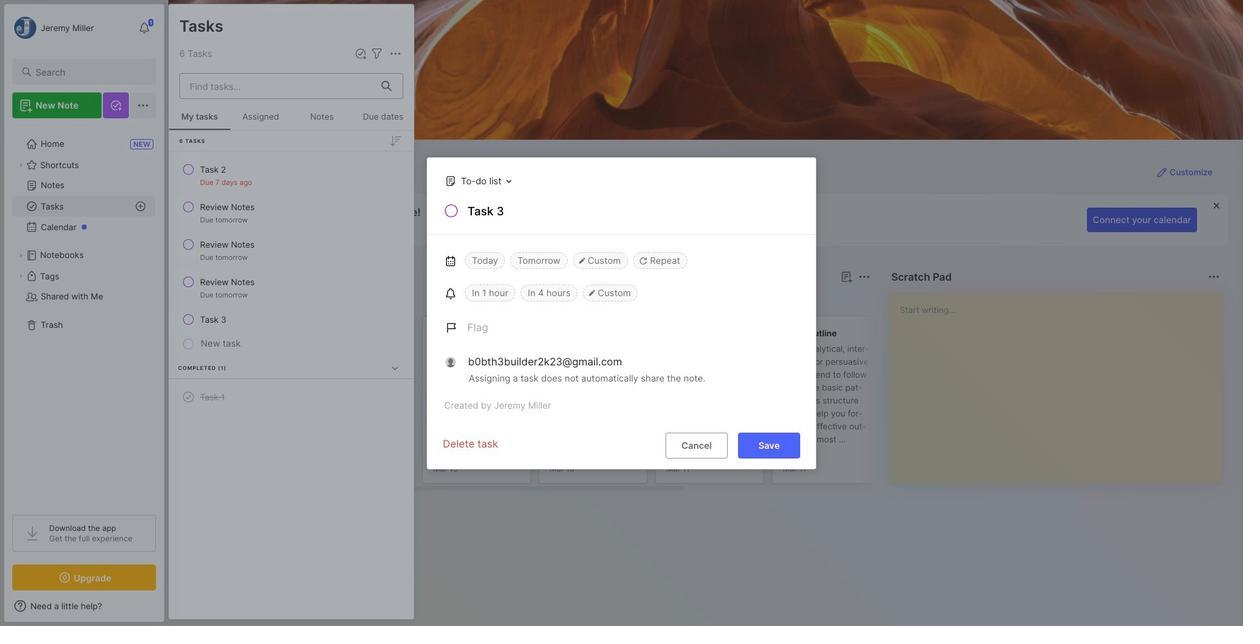 Task type: describe. For each thing, give the bounding box(es) containing it.
review notes 1 cell
[[200, 201, 255, 214]]

collapse 01_completed image
[[389, 362, 402, 375]]

task 2 0 cell
[[200, 163, 226, 176]]

Find tasks… text field
[[182, 75, 374, 97]]

5 row from the top
[[174, 308, 409, 332]]

review notes 2 cell
[[200, 238, 255, 251]]

review notes 3 cell
[[200, 276, 255, 289]]

1 row from the top
[[174, 158, 409, 193]]

Search text field
[[36, 66, 144, 78]]

6 row from the top
[[174, 386, 409, 409]]

tree inside main element
[[5, 126, 164, 504]]



Task type: vqa. For each thing, say whether or not it's contained in the screenshot.
search field within Main "element"
no



Task type: locate. For each thing, give the bounding box(es) containing it.
thumbnail image
[[666, 406, 716, 455]]

main element
[[0, 0, 168, 627]]

expand tags image
[[17, 273, 25, 280]]

tab up task 3 4 cell
[[192, 293, 230, 308]]

3 row from the top
[[174, 233, 409, 268]]

row
[[174, 158, 409, 193], [174, 196, 409, 231], [174, 233, 409, 268], [174, 271, 409, 306], [174, 308, 409, 332], [174, 386, 409, 409]]

tab
[[192, 293, 230, 308], [235, 293, 287, 308]]

0 horizontal spatial tab
[[192, 293, 230, 308]]

expand notebooks image
[[17, 252, 25, 260]]

Go to note or move task field
[[438, 171, 516, 190]]

2 row from the top
[[174, 196, 409, 231]]

1 tab from the left
[[192, 293, 230, 308]]

Start writing… text field
[[900, 293, 1222, 473]]

1 horizontal spatial tab
[[235, 293, 287, 308]]

none search field inside main element
[[36, 64, 144, 80]]

tab down review notes 3 cell
[[235, 293, 287, 308]]

tree
[[5, 126, 164, 504]]

task 1 0 cell
[[200, 391, 225, 404]]

None search field
[[36, 64, 144, 80]]

4 row from the top
[[174, 271, 409, 306]]

task 3 4 cell
[[200, 313, 226, 326]]

row group
[[169, 131, 414, 420], [189, 316, 1122, 492]]

tab list
[[192, 293, 868, 308]]

new task image
[[354, 47, 367, 60]]

2 tab from the left
[[235, 293, 287, 308]]

Enter task text field
[[466, 203, 801, 225]]



